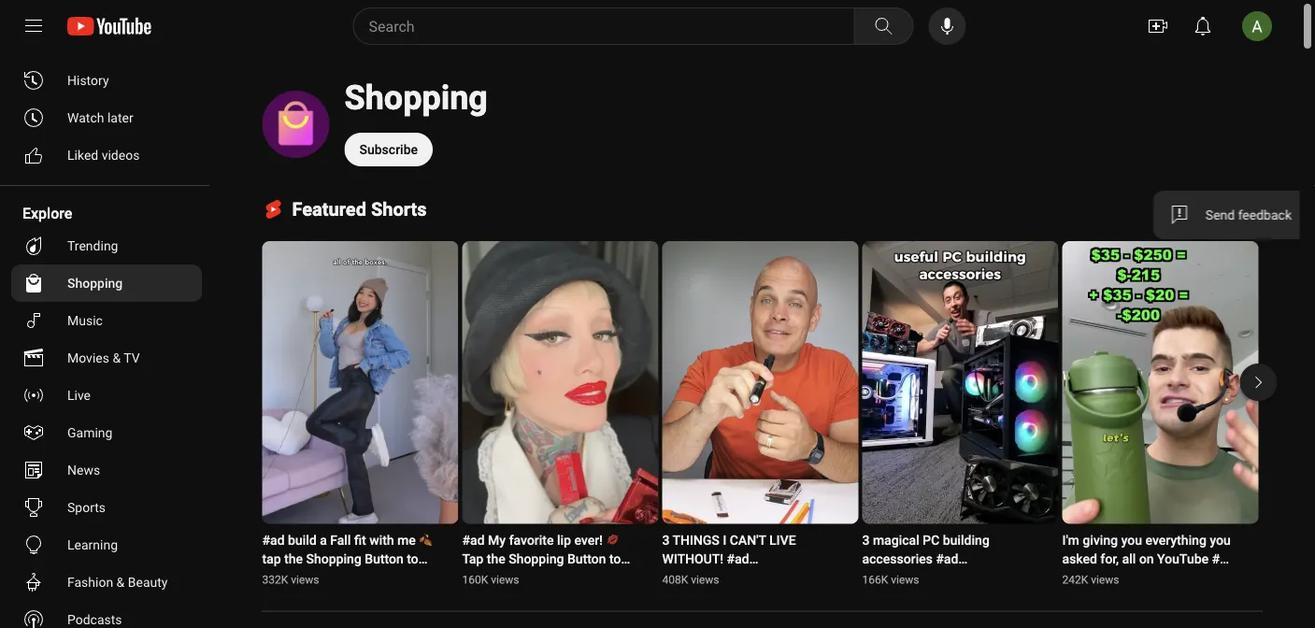Task type: vqa. For each thing, say whether or not it's contained in the screenshot.
fifth views
yes



Task type: locate. For each thing, give the bounding box(es) containing it.
& left beauty
[[117, 574, 125, 590]]

3 for 3 things i can't live without! #ad #shopwithyoutube
[[662, 533, 670, 548]]

#ad up tap
[[262, 533, 285, 548]]

button
[[365, 551, 404, 567], [567, 551, 606, 567]]

0 horizontal spatial you
[[1121, 533, 1142, 548]]

Shopping text field
[[344, 78, 488, 118]]

1 horizontal spatial 3
[[862, 533, 870, 548]]

fall
[[330, 533, 351, 548]]

3 left magical
[[862, 533, 870, 548]]

can't
[[730, 533, 766, 548]]

#ad right youtube
[[1212, 551, 1235, 567]]

1 button from the left
[[365, 551, 404, 567]]

1 you from the left
[[1121, 533, 1142, 548]]

&
[[113, 350, 121, 366], [117, 574, 125, 590]]

you up all
[[1121, 533, 1142, 548]]

3
[[662, 533, 670, 548], [862, 533, 870, 548]]

history link
[[11, 62, 202, 99], [11, 62, 202, 99]]

views
[[291, 573, 319, 587], [491, 573, 519, 587], [691, 573, 719, 587], [891, 573, 919, 587], [1091, 573, 1120, 587]]

send
[[1205, 207, 1235, 222]]

#ad down pc
[[936, 551, 959, 567]]

332k views
[[262, 573, 319, 587]]

history
[[67, 72, 109, 88]]

0 horizontal spatial the
[[284, 551, 303, 567]]

fashion & beauty link
[[11, 564, 202, 601], [11, 564, 202, 601]]

3 magical PC building accessories #ad #ShopWithYouTube text field
[[862, 531, 1036, 586]]

1 horizontal spatial to
[[609, 551, 621, 567]]

None search field
[[319, 7, 918, 45]]

0 horizontal spatial 3
[[662, 533, 670, 548]]

featured
[[292, 198, 366, 220]]

& left tv
[[113, 350, 121, 366]]

favorite
[[509, 533, 554, 548]]

to down me
[[407, 551, 418, 567]]

button up 🛍️🫰
[[365, 551, 404, 567]]

trending link
[[11, 227, 202, 265], [11, 227, 202, 265]]

#shopwithyoutube down the without!
[[662, 570, 778, 586]]

Search text field
[[369, 14, 850, 38]]

3 inside 3 things i can't live without! #ad #shopwithyoutube
[[662, 533, 670, 548]]

3 left things
[[662, 533, 670, 548]]

3 views from the left
[[691, 573, 719, 587]]

#shopwithyoutube down all
[[1062, 570, 1178, 586]]

views right '332k'
[[291, 573, 319, 587]]

without!
[[662, 551, 724, 567]]

5 views from the left
[[1091, 573, 1120, 587]]

shopping inside #ad build a fall fit with me 🍂 tap the shopping button to check out the look 🛍️🫰 #shopwithyoutube
[[306, 551, 362, 567]]

trending
[[67, 238, 118, 253]]

videos
[[102, 147, 140, 163]]

send feedback link
[[1153, 198, 1315, 232]]

views down accessories
[[891, 573, 919, 587]]

check
[[262, 570, 297, 586]]

pc
[[923, 533, 940, 548]]

fashion & beauty
[[67, 574, 168, 590]]

i
[[723, 533, 727, 548]]

news link
[[11, 452, 202, 489], [11, 452, 202, 489]]

the right 'out' at left bottom
[[323, 570, 341, 586]]

send feedback
[[1205, 207, 1292, 222]]

with
[[369, 533, 394, 548]]

#ad
[[262, 533, 285, 548], [462, 533, 485, 548], [727, 551, 749, 567], [936, 551, 959, 567], [1212, 551, 1235, 567]]

the down my
[[487, 551, 506, 567]]

242k views
[[1062, 573, 1120, 587]]

#shopwithyoutube
[[662, 570, 778, 586], [862, 570, 978, 586], [1062, 570, 1178, 586], [262, 589, 378, 604]]

166k
[[862, 573, 888, 587]]

music link
[[11, 302, 202, 339], [11, 302, 202, 339]]

3 inside 3 magical pc building accessories #ad #shopwithyoutube
[[862, 533, 870, 548]]

shopping down favorite
[[509, 551, 564, 567]]

2 to from the left
[[609, 551, 621, 567]]

& for tv
[[113, 350, 121, 366]]

sports link
[[11, 489, 202, 526], [11, 489, 202, 526]]

giving
[[1083, 533, 1118, 548]]

explore
[[22, 204, 72, 222]]

views down the without!
[[691, 573, 719, 587]]

0 horizontal spatial to
[[407, 551, 418, 567]]

0 vertical spatial &
[[113, 350, 121, 366]]

you link
[[11, 24, 202, 62], [11, 24, 202, 62]]

#shopwithyoutube down 'out' at left bottom
[[262, 589, 378, 604]]

#ad inside i'm giving you everything you asked for, all on youtube #ad #shopwithyoutube #girlmath
[[1212, 551, 1235, 567]]

#ad down can't
[[727, 551, 749, 567]]

views right '160k'
[[491, 573, 519, 587]]

1 horizontal spatial button
[[567, 551, 606, 567]]

everything
[[1146, 533, 1207, 548]]

3 magical pc building accessories #ad #shopwithyoutube
[[862, 533, 990, 586]]

liked videos link
[[11, 136, 202, 174], [11, 136, 202, 174]]

#ad up "tap"
[[462, 533, 485, 548]]

0 horizontal spatial button
[[365, 551, 404, 567]]

1 horizontal spatial the
[[323, 570, 341, 586]]

4 views from the left
[[891, 573, 919, 587]]

#ad inside #ad my favorite lip ever! 💋 tap the shopping button to #shopwithyoutube !
[[462, 533, 485, 548]]

2 horizontal spatial the
[[487, 551, 506, 567]]

news
[[67, 462, 100, 478]]

2 views from the left
[[491, 573, 519, 587]]

the down build
[[284, 551, 303, 567]]

magical
[[873, 533, 920, 548]]

to down 💋
[[609, 551, 621, 567]]

to
[[407, 551, 418, 567], [609, 551, 621, 567]]

views down for,
[[1091, 573, 1120, 587]]

3 THINGS I CAN'T LIVE WITHOUT! #ad #ShopWithYouTube text field
[[662, 531, 836, 586]]

accessories
[[862, 551, 933, 567]]

1 vertical spatial &
[[117, 574, 125, 590]]

watch later link
[[11, 99, 202, 136], [11, 99, 202, 136]]

1 to from the left
[[407, 551, 418, 567]]

podcasts link
[[11, 601, 202, 628], [11, 601, 202, 628]]

shopping down fall
[[306, 551, 362, 567]]

🍂
[[419, 533, 432, 548]]

learning link
[[11, 526, 202, 564], [11, 526, 202, 564]]

podcasts
[[67, 612, 122, 627]]

I'm giving you everything you asked for, all on YouTube #ad #ShopWithYouTube #GirlMath text field
[[1062, 531, 1236, 604]]

1 views from the left
[[291, 573, 319, 587]]

the
[[284, 551, 303, 567], [487, 551, 506, 567], [323, 570, 341, 586]]

button down ever!
[[567, 551, 606, 567]]

you right everything
[[1210, 533, 1231, 548]]

1 horizontal spatial you
[[1210, 533, 1231, 548]]

movies & tv link
[[11, 339, 202, 377], [11, 339, 202, 377]]

you
[[1121, 533, 1142, 548], [1210, 533, 1231, 548]]

#ad inside #ad build a fall fit with me 🍂 tap the shopping button to check out the look 🛍️🫰 #shopwithyoutube
[[262, 533, 285, 548]]

#shopwithyoutube down accessories
[[862, 570, 978, 586]]

for,
[[1101, 551, 1119, 567]]

things
[[673, 533, 720, 548]]

shopping inside #ad my favorite lip ever! 💋 tap the shopping button to #shopwithyoutube !
[[509, 551, 564, 567]]

2 3 from the left
[[862, 533, 870, 548]]

1 3 from the left
[[662, 533, 670, 548]]

live link
[[11, 377, 202, 414], [11, 377, 202, 414]]

shopping
[[344, 78, 488, 118], [67, 275, 123, 291], [306, 551, 362, 567], [509, 551, 564, 567]]

2 button from the left
[[567, 551, 606, 567]]

#shopwithyoutube inside 3 magical pc building accessories #ad #shopwithyoutube
[[862, 570, 978, 586]]



Task type: describe. For each thing, give the bounding box(es) containing it.
live
[[67, 388, 91, 403]]

button inside #ad build a fall fit with me 🍂 tap the shopping button to check out the look 🛍️🫰 #shopwithyoutube
[[365, 551, 404, 567]]

3 things i can't live without! #ad #shopwithyoutube link
[[662, 531, 836, 586]]

shopping up 'subscribe'
[[344, 78, 488, 118]]

build
[[288, 533, 317, 548]]

i'm
[[1062, 533, 1080, 548]]

sports
[[67, 500, 106, 515]]

#ad build a Fall fit with me 🍂 tap the Shopping Button to check out the look 🛍️🫰 #ShopWithYouTube text field
[[262, 531, 436, 604]]

building
[[943, 533, 990, 548]]

watch later
[[67, 110, 133, 125]]

#shopwithyoutube inside #ad build a fall fit with me 🍂 tap the shopping button to check out the look 🛍️🫰 #shopwithyoutube
[[262, 589, 378, 604]]

3 for 3 magical pc building accessories #ad #shopwithyoutube
[[862, 533, 870, 548]]

liked videos
[[67, 147, 140, 163]]

#shopwithyoutube inside 3 things i can't live without! #ad #shopwithyoutube
[[662, 570, 778, 586]]

#ad inside 3 magical pc building accessories #ad #shopwithyoutube
[[936, 551, 959, 567]]

🛍️🫰
[[373, 570, 399, 586]]

#ad build a fall fit with me 🍂 tap the shopping button to check out the look 🛍️🫰 #shopwithyoutube link
[[262, 531, 436, 604]]

music
[[67, 313, 103, 328]]

send feedback option
[[1153, 198, 1315, 232]]

beauty
[[128, 574, 168, 590]]

shorts
[[371, 198, 427, 220]]

out
[[300, 570, 319, 586]]

166k views
[[862, 573, 919, 587]]

#ad My favorite lip ever! 💋 Tap the Shopping Button to #shopwithyoutube ! text field
[[462, 531, 636, 586]]

asked
[[1062, 551, 1097, 567]]

a
[[320, 533, 327, 548]]

#ad my favorite lip ever! 💋 tap the shopping button to #shopwithyoutube !
[[462, 533, 621, 586]]

gaming
[[67, 425, 113, 440]]

i'm giving you everything you asked for, all on youtube #ad #shopwithyoutube #girlmath
[[1062, 533, 1235, 604]]

youtube
[[1157, 551, 1209, 567]]

shopping main content
[[224, 52, 1315, 628]]

fit
[[354, 533, 366, 548]]

me
[[397, 533, 416, 548]]

views for giving
[[1091, 573, 1120, 587]]

views for build
[[291, 573, 319, 587]]

to inside #ad my favorite lip ever! 💋 tap the shopping button to #shopwithyoutube !
[[609, 551, 621, 567]]

feedback
[[1238, 207, 1292, 222]]

332k
[[262, 573, 288, 587]]

liked
[[67, 147, 98, 163]]

#shopwithyoutube
[[462, 570, 571, 586]]

fashion
[[67, 574, 113, 590]]

3 things i can't live without! #ad #shopwithyoutube
[[662, 533, 796, 586]]

3 magical pc building accessories #ad #shopwithyoutube link
[[862, 531, 1036, 586]]

look
[[345, 570, 370, 586]]

views for magical
[[891, 573, 919, 587]]

#ad inside 3 things i can't live without! #ad #shopwithyoutube
[[727, 551, 749, 567]]

#ad my favorite lip ever! 💋 tap the shopping button to #shopwithyoutube ! link
[[462, 531, 636, 586]]

movies
[[67, 350, 109, 366]]

subscribe button
[[344, 133, 433, 166]]

views for my
[[491, 573, 519, 587]]

i'm giving you everything you asked for, all on youtube #ad #shopwithyoutube #girlmath link
[[1062, 531, 1236, 604]]

160k
[[462, 573, 488, 587]]

tap
[[262, 551, 281, 567]]

movies & tv
[[67, 350, 140, 366]]

💋
[[606, 533, 619, 548]]

160k views
[[462, 573, 519, 587]]

my
[[488, 533, 506, 548]]

ever!
[[574, 533, 603, 548]]

the inside #ad my favorite lip ever! 💋 tap the shopping button to #shopwithyoutube !
[[487, 551, 506, 567]]

watch
[[67, 110, 104, 125]]

#girlmath
[[1062, 589, 1121, 604]]

subscribe
[[359, 142, 418, 157]]

2 you from the left
[[1210, 533, 1231, 548]]

you
[[22, 34, 48, 52]]

live
[[769, 533, 796, 548]]

on
[[1139, 551, 1154, 567]]

shopping down trending
[[67, 275, 123, 291]]

tv
[[124, 350, 140, 366]]

408k
[[662, 573, 688, 587]]

learning
[[67, 537, 118, 553]]

lip
[[557, 533, 571, 548]]

tap
[[462, 551, 484, 567]]

#ad build a fall fit with me 🍂 tap the shopping button to check out the look 🛍️🫰 #shopwithyoutube
[[262, 533, 432, 604]]

later
[[107, 110, 133, 125]]

to inside #ad build a fall fit with me 🍂 tap the shopping button to check out the look 🛍️🫰 #shopwithyoutube
[[407, 551, 418, 567]]

featured shorts
[[292, 198, 427, 220]]

408k views
[[662, 573, 719, 587]]

!
[[574, 570, 578, 586]]

views for things
[[691, 573, 719, 587]]

#shopwithyoutube inside i'm giving you everything you asked for, all on youtube #ad #shopwithyoutube #girlmath
[[1062, 570, 1178, 586]]

all
[[1122, 551, 1136, 567]]

avatar image image
[[1242, 11, 1272, 41]]

button inside #ad my favorite lip ever! 💋 tap the shopping button to #shopwithyoutube !
[[567, 551, 606, 567]]

242k
[[1062, 573, 1088, 587]]

& for beauty
[[117, 574, 125, 590]]



